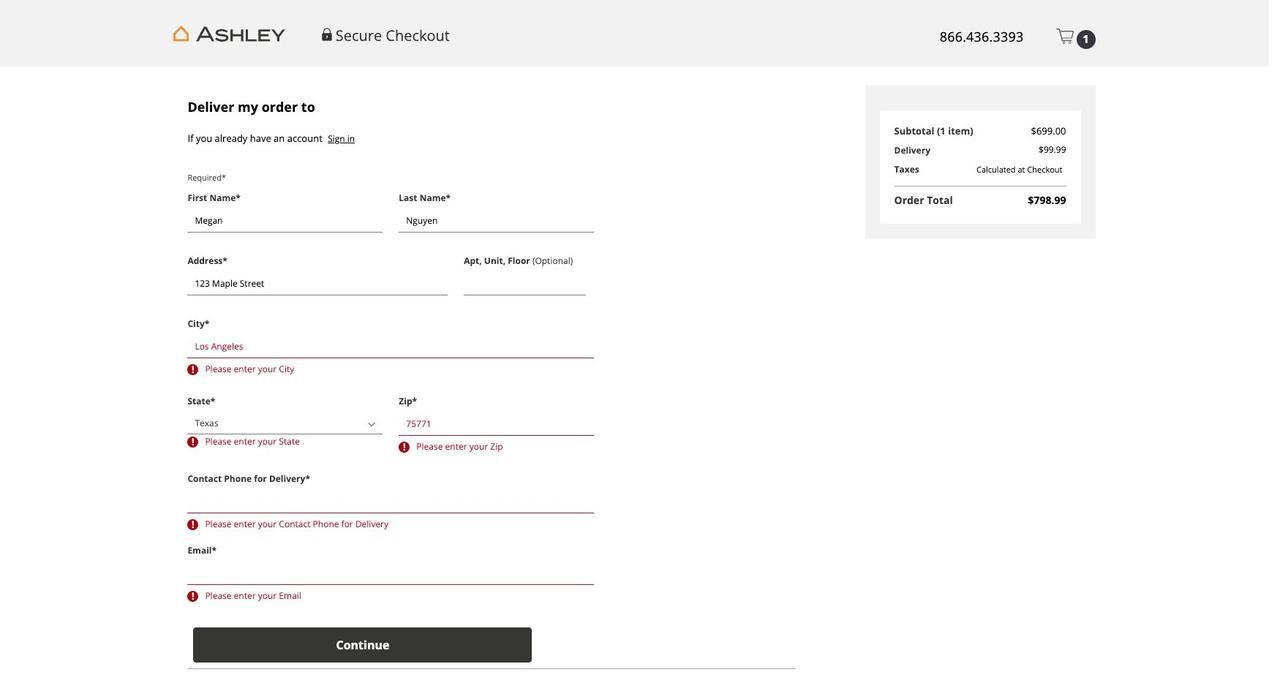 Task type: vqa. For each thing, say whether or not it's contained in the screenshot.
the topmost Height
no



Task type: locate. For each thing, give the bounding box(es) containing it.
alert
[[188, 362, 594, 377], [188, 435, 383, 449], [399, 440, 594, 454], [188, 517, 594, 532], [188, 589, 594, 604]]

None text field
[[188, 209, 383, 233], [464, 272, 586, 296], [188, 209, 383, 233], [464, 272, 586, 296]]

None email field
[[188, 562, 594, 585]]

None telephone field
[[399, 413, 594, 436], [188, 490, 594, 514], [399, 413, 594, 436], [188, 490, 594, 514]]

None text field
[[399, 209, 594, 233], [188, 335, 594, 359], [399, 209, 594, 233], [188, 335, 594, 359]]

Start typing your street address, city, and state for suggestions. text field
[[188, 272, 448, 296]]

main content
[[174, 67, 1096, 683]]



